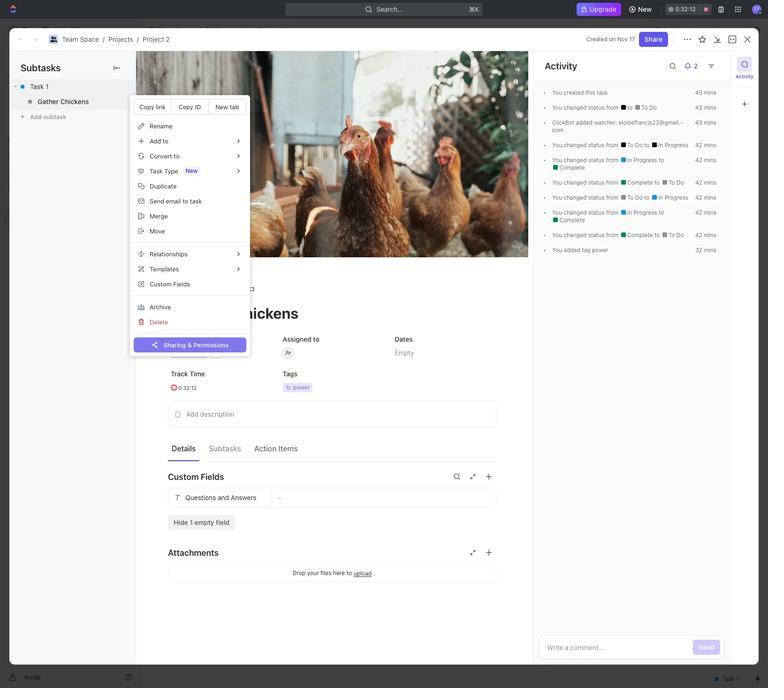 Task type: locate. For each thing, give the bounding box(es) containing it.
fields
[[173, 280, 190, 288], [201, 473, 224, 482]]

added
[[576, 119, 593, 126], [564, 247, 581, 254]]

0 horizontal spatial subtasks
[[21, 62, 61, 73]]

3 43 mins from the top
[[695, 119, 717, 126]]

hide
[[487, 110, 500, 117], [174, 519, 188, 527]]

1 vertical spatial hide
[[174, 519, 188, 527]]

0 vertical spatial custom
[[150, 280, 172, 288]]

archive
[[150, 303, 171, 311]]

1 horizontal spatial new
[[216, 103, 228, 111]]

add up customize
[[700, 60, 713, 68]]

task inside button
[[190, 197, 202, 205]]

1 horizontal spatial copy
[[179, 103, 193, 111]]

0 vertical spatial custom fields
[[150, 280, 190, 288]]

0 vertical spatial user group image
[[149, 28, 155, 32]]

2 vertical spatial add task button
[[185, 194, 221, 206]]

1 horizontal spatial subtasks
[[209, 445, 241, 453]]

add task down task 2
[[189, 196, 217, 204]]

1 horizontal spatial task
[[597, 89, 608, 96]]

share
[[655, 26, 673, 34], [645, 35, 663, 43]]

0 horizontal spatial projects
[[108, 35, 133, 43]]

add down the calendar link
[[252, 132, 263, 139]]

0 vertical spatial activity
[[545, 61, 577, 71]]

share for share button right of 17
[[645, 35, 663, 43]]

and
[[218, 494, 229, 502]]

archive button
[[134, 300, 246, 315]]

this
[[586, 89, 595, 96]]

subtasks down home
[[21, 62, 61, 73]]

6 mins from the top
[[704, 179, 717, 186]]

send
[[150, 197, 164, 205], [699, 644, 715, 652]]

add task for the top add task button
[[700, 60, 729, 68]]

3 43 from the top
[[695, 119, 703, 126]]

1 vertical spatial 43 mins
[[695, 104, 717, 111]]

task 1 link up chickens
[[9, 79, 136, 94]]

activity inside task sidebar content section
[[545, 61, 577, 71]]

1 vertical spatial space
[[80, 35, 99, 43]]

clickbot
[[552, 119, 575, 126]]

2 43 from the top
[[695, 104, 703, 111]]

copy for copy id
[[179, 103, 193, 111]]

1 43 from the top
[[695, 89, 703, 96]]

time
[[190, 370, 205, 378]]

search...
[[376, 5, 403, 13]]

7 changed status from from the top
[[562, 232, 620, 239]]

0 vertical spatial send
[[150, 197, 164, 205]]

0 vertical spatial 43 mins
[[695, 89, 717, 96]]

created
[[564, 89, 584, 96]]

0 vertical spatial fields
[[173, 280, 190, 288]]

hide button
[[483, 108, 503, 119]]

add up convert
[[150, 137, 161, 145]]

1 horizontal spatial team
[[158, 26, 174, 34]]

permissions
[[194, 341, 229, 349]]

upgrade link
[[577, 3, 621, 16]]

hide inside custom fields "element"
[[174, 519, 188, 527]]

add task button down task 2
[[185, 194, 221, 206]]

0 vertical spatial added
[[576, 119, 593, 126]]

0 horizontal spatial user group image
[[10, 184, 17, 190]]

3 changed status from from the top
[[562, 157, 620, 164]]

project
[[259, 26, 281, 34], [143, 35, 164, 43], [163, 56, 205, 71]]

2 changed status from from the top
[[562, 142, 620, 149]]

user group image inside sidebar navigation
[[10, 184, 17, 190]]

add task
[[700, 60, 729, 68], [252, 132, 277, 139], [189, 196, 217, 204]]

2 vertical spatial new
[[186, 168, 198, 175]]

copy for copy link
[[139, 103, 154, 111]]

add task down calendar
[[252, 132, 277, 139]]

fields inside button
[[173, 280, 190, 288]]

2 vertical spatial 43
[[695, 119, 703, 126]]

new left tab
[[216, 103, 228, 111]]

0 horizontal spatial team
[[62, 35, 78, 43]]

1 vertical spatial task 1 link
[[187, 160, 325, 174]]

task inside section
[[597, 89, 608, 96]]

0 horizontal spatial add task
[[189, 196, 217, 204]]

calendar link
[[238, 84, 267, 97]]

tag
[[582, 247, 591, 254]]

to
[[627, 104, 634, 111], [642, 104, 648, 111], [163, 137, 168, 145], [627, 142, 634, 149], [644, 142, 651, 149], [174, 152, 180, 160], [659, 157, 664, 164], [655, 179, 661, 186], [669, 179, 675, 186], [627, 194, 634, 201], [644, 194, 651, 201], [183, 197, 188, 205], [659, 209, 664, 216], [655, 232, 661, 239], [669, 232, 675, 239], [313, 336, 319, 344], [347, 570, 352, 577]]

answers
[[231, 494, 257, 502]]

upload button
[[354, 571, 372, 578]]

spaces
[[8, 152, 27, 159]]

relationships button
[[134, 247, 246, 262]]

task 1 up task 2
[[189, 163, 208, 171]]

user group image left team space
[[149, 28, 155, 32]]

4 from from the top
[[606, 179, 619, 186]]

created on nov 17
[[587, 36, 635, 43]]

delete button
[[134, 315, 246, 330]]

merge button
[[134, 209, 246, 224]]

task 1 link up task 2 link
[[187, 160, 325, 174]]

2 43 mins from the top
[[695, 104, 717, 111]]

2 42 mins from the top
[[696, 157, 717, 164]]

gather chickens link
[[9, 94, 136, 109]]

0 vertical spatial add task
[[700, 60, 729, 68]]

1 vertical spatial team
[[62, 35, 78, 43]]

project 2 link
[[247, 24, 289, 36], [143, 35, 170, 43]]

gantt link
[[317, 84, 336, 97]]

1 vertical spatial new
[[216, 103, 228, 111]]

⌘k
[[469, 5, 479, 13]]

8 mins from the top
[[704, 209, 717, 216]]

1 vertical spatial add task
[[252, 132, 277, 139]]

calendar
[[239, 87, 267, 95]]

activity
[[545, 61, 577, 71], [736, 74, 754, 79]]

task down duplicate button at left top
[[190, 197, 202, 205]]

2 status from the top
[[588, 142, 605, 149]]

added left 'tag'
[[564, 247, 581, 254]]

0 horizontal spatial copy
[[139, 103, 154, 111]]

6 from from the top
[[606, 209, 619, 216]]

inbox link
[[4, 61, 136, 76]]

1 horizontal spatial fields
[[201, 473, 224, 482]]

new up task 2
[[186, 168, 198, 175]]

1 vertical spatial task
[[190, 197, 202, 205]]

share down new button
[[655, 26, 673, 34]]

2 copy from the left
[[179, 103, 193, 111]]

task right this
[[597, 89, 608, 96]]

2 horizontal spatial add task button
[[695, 57, 734, 72]]

3 from from the top
[[606, 157, 619, 164]]

0 vertical spatial new
[[638, 5, 652, 13]]

add description button
[[171, 408, 493, 423]]

6 changed from the top
[[564, 209, 587, 216]]

2
[[283, 26, 287, 34], [166, 35, 170, 43], [208, 56, 216, 71], [205, 180, 209, 187]]

task 1 up dashboards
[[30, 83, 49, 91]]

new for tab
[[216, 103, 228, 111]]

copy inside button
[[139, 103, 154, 111]]

0 vertical spatial 43
[[695, 89, 703, 96]]

track time
[[171, 370, 205, 378]]

duplicate
[[150, 182, 177, 190]]

share right 17
[[645, 35, 663, 43]]

custom down "templates"
[[150, 280, 172, 288]]

duplicate button
[[134, 179, 246, 194]]

favorites
[[8, 136, 32, 143]]

fields inside dropdown button
[[201, 473, 224, 482]]

custom inside dropdown button
[[168, 473, 199, 482]]

copy left id
[[179, 103, 193, 111]]

add left description
[[186, 411, 198, 419]]

1 horizontal spatial activity
[[736, 74, 754, 79]]

share button
[[650, 23, 679, 38], [639, 32, 668, 47]]

1 vertical spatial 43
[[695, 104, 703, 111]]

0 vertical spatial team
[[158, 26, 174, 34]]

2 vertical spatial task 1
[[180, 267, 197, 274]]

subtasks down description
[[209, 445, 241, 453]]

mins
[[704, 89, 717, 96], [704, 104, 717, 111], [704, 119, 717, 126], [704, 142, 717, 149], [704, 157, 717, 164], [704, 179, 717, 186], [704, 194, 717, 201], [704, 209, 717, 216], [704, 232, 717, 239], [704, 247, 717, 254]]

user group image up "home" "link" on the left top of page
[[50, 37, 57, 42]]

1 vertical spatial user group image
[[50, 37, 57, 42]]

Edit task name text field
[[168, 305, 497, 323]]

1 vertical spatial custom
[[168, 473, 199, 482]]

complete
[[558, 164, 585, 171], [626, 179, 655, 186], [558, 217, 585, 224], [626, 232, 655, 239]]

2 vertical spatial 43 mins
[[695, 119, 717, 126]]

fields down templates button
[[173, 280, 190, 288]]

2 horizontal spatial new
[[638, 5, 652, 13]]

custom fields inside dropdown button
[[168, 473, 224, 482]]

task for send email to task
[[190, 197, 202, 205]]

sharing & permissions
[[164, 341, 229, 349]]

progress
[[665, 142, 688, 149], [634, 157, 657, 164], [665, 194, 688, 201], [634, 209, 657, 216]]

2 vertical spatial user group image
[[10, 184, 17, 190]]

8 you from the top
[[552, 232, 562, 239]]

1 vertical spatial share
[[645, 35, 663, 43]]

1 horizontal spatial space
[[176, 26, 195, 34]]

add
[[700, 60, 713, 68], [252, 132, 263, 139], [150, 137, 161, 145], [189, 196, 201, 204], [186, 411, 198, 419]]

tree
[[4, 163, 136, 290]]

5 from from the top
[[606, 194, 619, 201]]

description
[[200, 411, 234, 419]]

attachments
[[168, 549, 219, 558]]

add to button
[[134, 134, 246, 149]]

1 vertical spatial send
[[699, 644, 715, 652]]

com
[[552, 119, 683, 134]]

0 vertical spatial share
[[655, 26, 673, 34]]

new for new button
[[638, 5, 652, 13]]

project 2
[[259, 26, 287, 34], [163, 56, 219, 71]]

1 horizontal spatial add task
[[252, 132, 277, 139]]

0 vertical spatial task
[[597, 89, 608, 96]]

hide for hide 1 empty field
[[174, 519, 188, 527]]

5 changed from the top
[[564, 194, 587, 201]]

0 vertical spatial project 2
[[259, 26, 287, 34]]

0 horizontal spatial hide
[[174, 519, 188, 527]]

1 horizontal spatial hide
[[487, 110, 500, 117]]

0 horizontal spatial task
[[190, 197, 202, 205]]

1 vertical spatial subtasks
[[209, 445, 241, 453]]

to do
[[640, 104, 657, 111], [626, 142, 644, 149], [667, 179, 684, 186], [626, 194, 644, 201], [667, 232, 684, 239]]

task 1 up custom fields button
[[180, 267, 197, 274]]

custom fields up questions
[[168, 473, 224, 482]]

new tab
[[216, 103, 239, 111]]

add task button down new tab button
[[241, 130, 281, 142]]

convert to
[[150, 152, 180, 160]]

custom fields button
[[134, 277, 246, 292]]

1 vertical spatial custom fields
[[168, 473, 224, 482]]

user group image
[[149, 28, 155, 32], [50, 37, 57, 42], [10, 184, 17, 190]]

custom up questions
[[168, 473, 199, 482]]

new left 0:32:12
[[638, 5, 652, 13]]

convert
[[150, 152, 172, 160]]

0 horizontal spatial fields
[[173, 280, 190, 288]]

templates
[[150, 265, 179, 273]]

1 changed status from from the top
[[562, 104, 620, 111]]

copy
[[139, 103, 154, 111], [179, 103, 193, 111]]

fields up the 'questions and answers'
[[201, 473, 224, 482]]

1 vertical spatial add task button
[[241, 130, 281, 142]]

you created this task
[[552, 89, 608, 96]]

6 status from the top
[[588, 209, 605, 216]]

changed status from
[[562, 104, 620, 111], [562, 142, 620, 149], [562, 157, 620, 164], [562, 179, 620, 186], [562, 194, 620, 201], [562, 209, 620, 216], [562, 232, 620, 239]]

0 vertical spatial hide
[[487, 110, 500, 117]]

dashboards link
[[4, 93, 136, 108]]

copy inside button
[[179, 103, 193, 111]]

field
[[216, 519, 229, 527]]

added watcher:
[[575, 119, 619, 126]]

32
[[696, 247, 703, 254]]

user group image down the spaces
[[10, 184, 17, 190]]

send email to task button
[[134, 194, 246, 209]]

0 horizontal spatial projects link
[[108, 35, 133, 43]]

dashboards
[[23, 97, 59, 105]]

0:32:12 button
[[666, 4, 712, 15]]

0 vertical spatial space
[[176, 26, 195, 34]]

table
[[285, 87, 301, 95]]

43 for changed status from
[[695, 104, 703, 111]]

2 from from the top
[[606, 142, 619, 149]]

1 vertical spatial activity
[[736, 74, 754, 79]]

7 you from the top
[[552, 209, 562, 216]]

1 inside custom fields "element"
[[190, 519, 193, 527]]

1 horizontal spatial project 2
[[259, 26, 287, 34]]

share button right 17
[[639, 32, 668, 47]]

2 vertical spatial add task
[[189, 196, 217, 204]]

attachments button
[[168, 542, 497, 565]]

merge
[[150, 212, 168, 220]]

2 vertical spatial task 1 link
[[168, 265, 200, 277]]

2 horizontal spatial add task
[[700, 60, 729, 68]]

1 vertical spatial project 2
[[163, 56, 219, 71]]

table link
[[283, 84, 301, 97]]

0 horizontal spatial activity
[[545, 61, 577, 71]]

0 horizontal spatial space
[[80, 35, 99, 43]]

add task up customize
[[700, 60, 729, 68]]

to inside drop your files here to upload
[[347, 570, 352, 577]]

assignees button
[[379, 108, 423, 119]]

3 status from the top
[[588, 157, 605, 164]]

list
[[211, 87, 222, 95]]

3 mins from the top
[[704, 119, 717, 126]]

action items button
[[251, 441, 302, 458]]

custom fields down "templates"
[[150, 280, 190, 288]]

rename
[[150, 122, 173, 130]]

power
[[592, 247, 609, 254]]

send inside task sidebar content section
[[699, 644, 715, 652]]

task 1 link up custom fields button
[[168, 265, 200, 277]]

team for team space / projects / project 2
[[62, 35, 78, 43]]

1 left empty
[[190, 519, 193, 527]]

add inside add description button
[[186, 411, 198, 419]]

1 horizontal spatial projects
[[214, 26, 239, 34]]

5 status from the top
[[588, 194, 605, 201]]

add inside add to button
[[150, 137, 161, 145]]

0 vertical spatial project
[[259, 26, 281, 34]]

delete
[[150, 318, 168, 326]]

1 horizontal spatial add task button
[[241, 130, 281, 142]]

hide inside 'hide' button
[[487, 110, 500, 117]]

2 horizontal spatial user group image
[[149, 28, 155, 32]]

0 vertical spatial task 1
[[30, 83, 49, 91]]

docs link
[[4, 77, 136, 92]]

send for send
[[699, 644, 715, 652]]

1 horizontal spatial send
[[699, 644, 715, 652]]

1 from from the top
[[606, 104, 619, 111]]

copy left link
[[139, 103, 154, 111]]

1 copy from the left
[[139, 103, 154, 111]]

43
[[695, 89, 703, 96], [695, 104, 703, 111], [695, 119, 703, 126]]

0 horizontal spatial send
[[150, 197, 164, 205]]

1 vertical spatial fields
[[201, 473, 224, 482]]

43 for added watcher:
[[695, 119, 703, 126]]

add task button up customize
[[695, 57, 734, 72]]

1 horizontal spatial projects link
[[203, 24, 242, 36]]

added right clickbot
[[576, 119, 593, 126]]



Task type: describe. For each thing, give the bounding box(es) containing it.
new button
[[625, 2, 658, 17]]

2 vertical spatial project
[[163, 56, 205, 71]]

6 42 mins from the top
[[696, 232, 717, 239]]

customize button
[[676, 84, 724, 97]]

activity inside task sidebar navigation tab list
[[736, 74, 754, 79]]

task type
[[150, 167, 178, 175]]

you added tag power
[[552, 247, 609, 254]]

3 changed from the top
[[564, 157, 587, 164]]

home link
[[4, 46, 136, 61]]

1 vertical spatial project
[[143, 35, 164, 43]]

empty
[[195, 519, 214, 527]]

templates button
[[134, 262, 246, 277]]

1 up task 2
[[205, 163, 208, 171]]

17
[[629, 36, 635, 43]]

sharing & permissions button
[[134, 338, 246, 353]]

1 horizontal spatial user group image
[[50, 37, 57, 42]]

5 mins from the top
[[704, 157, 717, 164]]

copy id button
[[171, 99, 209, 115]]

0 vertical spatial subtasks
[[21, 62, 61, 73]]

upgrade
[[590, 5, 617, 13]]

4 mins from the top
[[704, 142, 717, 149]]

task for you created this task
[[597, 89, 608, 96]]

3 42 mins from the top
[[696, 179, 717, 186]]

43 mins for added watcher:
[[695, 119, 717, 126]]

2 changed from the top
[[564, 142, 587, 149]]

automations
[[688, 26, 727, 34]]

move
[[150, 227, 165, 235]]

files
[[321, 570, 332, 577]]

1 vertical spatial task 1
[[189, 163, 208, 171]]

1 you from the top
[[552, 89, 562, 96]]

link
[[156, 103, 166, 111]]

task sidebar navigation tab list
[[734, 57, 755, 112]]

2 you from the top
[[552, 104, 562, 111]]

watcher:
[[594, 119, 617, 126]]

3 you from the top
[[552, 142, 562, 149]]

1 42 from the top
[[696, 142, 703, 149]]

details button
[[168, 441, 200, 458]]

&
[[188, 341, 192, 349]]

1 changed from the top
[[564, 104, 587, 111]]

share for share button below 0:32:12
[[655, 26, 673, 34]]

1 up custom fields button
[[194, 267, 197, 274]]

1 up gather
[[46, 83, 49, 91]]

drop
[[293, 570, 306, 577]]

add description
[[186, 411, 234, 419]]

0 horizontal spatial project 2
[[163, 56, 219, 71]]

assigned
[[283, 336, 311, 344]]

add to
[[150, 137, 168, 145]]

questions
[[185, 494, 216, 502]]

4 changed status from from the top
[[562, 179, 620, 186]]

inbox
[[23, 65, 39, 73]]

6 changed status from from the top
[[562, 209, 620, 216]]

1 vertical spatial projects
[[108, 35, 133, 43]]

docs
[[23, 81, 38, 89]]

board link
[[173, 84, 193, 97]]

send button
[[693, 641, 720, 656]]

2 mins from the top
[[704, 104, 717, 111]]

6 you from the top
[[552, 194, 562, 201]]

9 mins from the top
[[704, 232, 717, 239]]

10 mins from the top
[[704, 247, 717, 254]]

task 2 link
[[187, 177, 325, 190]]

share button down 0:32:12
[[650, 23, 679, 38]]

32 mins
[[696, 247, 717, 254]]

1 mins from the top
[[704, 89, 717, 96]]

add task for leftmost add task button
[[189, 196, 217, 204]]

4 42 mins from the top
[[696, 194, 717, 201]]

details
[[172, 445, 196, 453]]

dates
[[395, 336, 413, 344]]

team space / projects / project 2
[[62, 35, 170, 43]]

created
[[587, 36, 608, 43]]

email
[[166, 197, 181, 205]]

4 you from the top
[[552, 157, 562, 164]]

3 42 from the top
[[696, 179, 703, 186]]

drop your files here to upload
[[293, 570, 372, 578]]

5 you from the top
[[552, 179, 562, 186]]

send for send email to task
[[150, 197, 164, 205]]

relationships
[[150, 250, 188, 258]]

1 status from the top
[[588, 104, 605, 111]]

4 42 from the top
[[696, 194, 703, 201]]

add down duplicate button at left top
[[189, 196, 201, 204]]

0 horizontal spatial add task button
[[185, 194, 221, 206]]

custom inside button
[[150, 280, 172, 288]]

5 42 mins from the top
[[696, 209, 717, 216]]

home
[[23, 49, 40, 57]]

send email to task
[[150, 197, 202, 205]]

list link
[[209, 84, 222, 97]]

hide 1 empty field
[[174, 519, 229, 527]]

gather
[[38, 98, 59, 106]]

4 changed from the top
[[564, 179, 587, 186]]

1 42 mins from the top
[[696, 142, 717, 149]]

task sidebar content section
[[533, 51, 730, 665]]

subtasks button
[[205, 441, 245, 458]]

9 you from the top
[[552, 247, 562, 254]]

copy link button
[[134, 99, 171, 115]]

nov
[[617, 36, 628, 43]]

0:32:12
[[675, 6, 696, 13]]

0 vertical spatial task 1 link
[[9, 79, 136, 94]]

space for team space / projects / project 2
[[80, 35, 99, 43]]

0 vertical spatial add task button
[[695, 57, 734, 72]]

move button
[[134, 224, 246, 239]]

convert to button
[[134, 149, 246, 164]]

copy id
[[179, 103, 201, 111]]

assigned to
[[283, 336, 319, 344]]

favorites button
[[4, 134, 36, 145]]

board
[[175, 87, 193, 95]]

team space
[[158, 26, 195, 34]]

Search tasks... text field
[[651, 107, 745, 121]]

team for team space
[[158, 26, 174, 34]]

gantt
[[319, 87, 336, 95]]

eloisefrancis23@gmail. com
[[552, 119, 683, 134]]

convert to button
[[134, 149, 246, 164]]

tags
[[283, 370, 297, 378]]

sidebar navigation
[[0, 19, 140, 689]]

0 horizontal spatial project 2 link
[[143, 35, 170, 43]]

tree inside sidebar navigation
[[4, 163, 136, 290]]

6 42 from the top
[[696, 232, 703, 239]]

templates button
[[134, 262, 246, 277]]

7 mins from the top
[[704, 194, 717, 201]]

1 horizontal spatial project 2 link
[[247, 24, 289, 36]]

1 vertical spatial added
[[564, 247, 581, 254]]

1 43 mins from the top
[[695, 89, 717, 96]]

0 horizontal spatial team space link
[[62, 35, 99, 43]]

here
[[333, 570, 345, 577]]

43 mins for changed status from
[[695, 104, 717, 111]]

action
[[254, 445, 277, 453]]

7 changed from the top
[[564, 232, 587, 239]]

0 horizontal spatial new
[[186, 168, 198, 175]]

7 status from the top
[[588, 232, 605, 239]]

gather chickens
[[38, 98, 89, 106]]

assignees
[[391, 110, 419, 117]]

subtasks inside 'button'
[[209, 445, 241, 453]]

1 horizontal spatial team space link
[[146, 24, 197, 36]]

your
[[307, 570, 319, 577]]

2 42 from the top
[[696, 157, 703, 164]]

on
[[609, 36, 616, 43]]

copy link
[[139, 103, 166, 111]]

rename button
[[134, 119, 246, 134]]

custom fields inside button
[[150, 280, 190, 288]]

custom fields element
[[168, 489, 497, 531]]

hide for hide
[[487, 110, 500, 117]]

7 from from the top
[[606, 232, 619, 239]]

space for team space
[[176, 26, 195, 34]]

4 status from the top
[[588, 179, 605, 186]]

5 changed status from from the top
[[562, 194, 620, 201]]

5 42 from the top
[[696, 209, 703, 216]]

relationships button
[[134, 247, 246, 262]]

0 vertical spatial projects
[[214, 26, 239, 34]]



Task type: vqa. For each thing, say whether or not it's contained in the screenshot.


